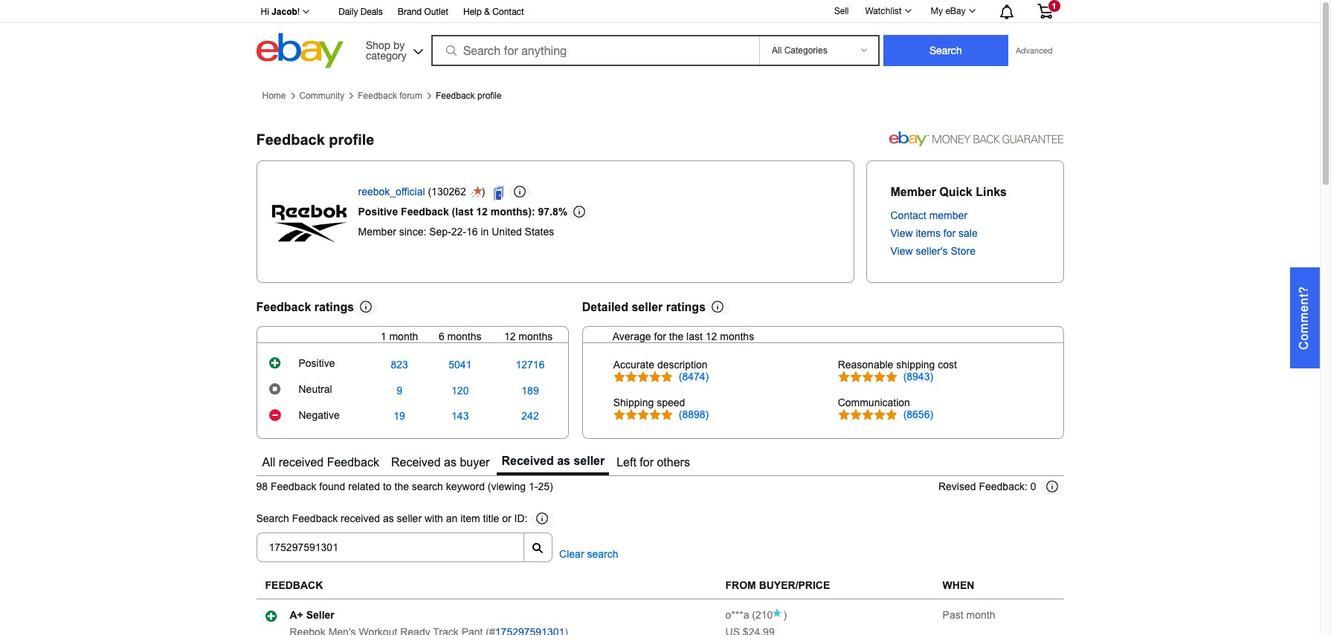 Task type: vqa. For each thing, say whether or not it's contained in the screenshot.


Task type: describe. For each thing, give the bounding box(es) containing it.
feedback element
[[265, 580, 323, 592]]

when element
[[943, 580, 975, 592]]

22-
[[451, 226, 466, 238]]

e.g. Vintage 1970's Gibson Guitars text field
[[256, 534, 524, 563]]

my ebay link
[[923, 2, 982, 20]]

from
[[725, 580, 756, 592]]

outlet
[[424, 7, 448, 17]]

help & contact link
[[463, 4, 524, 21]]

0 horizontal spatial search
[[412, 481, 443, 493]]

12716 button
[[516, 360, 545, 371]]

8656 ratings received on communication. click to check average rating. element
[[903, 409, 933, 421]]

210
[[756, 610, 773, 622]]

month for past month
[[966, 610, 995, 622]]

reasonable
[[838, 359, 893, 371]]

(viewing
[[488, 481, 526, 493]]

143
[[451, 411, 469, 423]]

shipping speed
[[613, 397, 685, 409]]

states
[[525, 226, 554, 238]]

as for buyer
[[444, 457, 457, 469]]

all received feedback button
[[258, 451, 384, 476]]

1 vertical spatial the
[[395, 481, 409, 493]]

contact member view items for sale view seller's store
[[891, 210, 978, 257]]

contact member link
[[891, 210, 968, 222]]

detailed seller ratings
[[582, 301, 706, 314]]

revised feedback: 0
[[939, 482, 1036, 493]]

my
[[931, 6, 943, 16]]

189
[[522, 385, 539, 397]]

neutral
[[299, 384, 332, 396]]

823
[[391, 360, 408, 371]]

others
[[657, 457, 690, 469]]

left for others
[[617, 457, 690, 469]]

view seller's store link
[[891, 245, 976, 257]]

category
[[366, 49, 407, 61]]

search feedback received as seller with an item title or id:
[[256, 514, 528, 525]]

contact inside "account" navigation
[[492, 7, 524, 17]]

left
[[617, 457, 637, 469]]

past month
[[943, 610, 995, 622]]

negative
[[299, 410, 340, 422]]

none submit inside shop by category banner
[[883, 35, 1008, 66]]

received for received as seller
[[502, 455, 554, 468]]

profile for feedback profile page for reebok_official element
[[329, 132, 374, 148]]

user profile for reebok_official image
[[272, 187, 346, 261]]

buyer
[[460, 457, 490, 469]]

12 months
[[504, 331, 553, 343]]

143 button
[[451, 411, 469, 423]]

to
[[383, 481, 392, 493]]

97.8%
[[538, 206, 568, 218]]

received for received as buyer
[[391, 457, 441, 469]]

or
[[502, 514, 511, 525]]

0
[[1031, 482, 1036, 493]]

click to go to reebok_official ebay store image
[[493, 186, 508, 200]]

feedback profile for feedback profile link
[[436, 91, 502, 101]]

all
[[262, 457, 275, 469]]

home link
[[262, 91, 286, 101]]

98
[[256, 481, 268, 493]]

ebay money back guarantee policy image
[[889, 129, 1064, 147]]

help & contact
[[463, 7, 524, 17]]

account navigation
[[252, 0, 1064, 23]]

months for 12 months
[[519, 331, 553, 343]]

all received feedback
[[262, 457, 379, 469]]

accurate description
[[613, 359, 708, 371]]

1 for 1
[[1052, 1, 1056, 10]]

feedback forum link
[[358, 91, 422, 101]]

2 view from the top
[[891, 245, 913, 257]]

Search for anything text field
[[434, 36, 756, 65]]

member for member quick links
[[891, 186, 936, 199]]

cost
[[938, 359, 957, 371]]

5041
[[449, 360, 472, 371]]

ebay
[[946, 6, 966, 16]]

received as seller
[[502, 455, 605, 468]]

advanced link
[[1008, 36, 1060, 65]]

member quick links
[[891, 186, 1007, 199]]

brand outlet
[[398, 7, 448, 17]]

for for average for the last 12 months
[[654, 331, 666, 343]]

1 horizontal spatial the
[[669, 331, 684, 343]]

past month element
[[943, 610, 995, 622]]

sell
[[834, 6, 849, 16]]

(last
[[452, 206, 473, 218]]

shipping
[[613, 397, 654, 409]]

shop by category button
[[359, 33, 426, 65]]

242 button
[[522, 411, 539, 423]]

reasonable shipping cost
[[838, 359, 957, 371]]

id:
[[514, 514, 528, 525]]

1 view from the top
[[891, 228, 913, 240]]

as for seller
[[557, 455, 570, 468]]

0 horizontal spatial as
[[383, 514, 394, 525]]

item
[[460, 514, 480, 525]]

community link
[[299, 91, 344, 101]]

1 vertical spatial search
[[587, 549, 618, 561]]

feedback profile for feedback profile page for reebok_official element
[[256, 132, 374, 148]]

(8656)
[[903, 409, 933, 421]]

jacob
[[272, 7, 297, 17]]

25)
[[538, 481, 553, 493]]

feedback inside button
[[327, 457, 379, 469]]

120 button
[[451, 385, 469, 397]]

8898 ratings received on shipping speed. click to check average rating. element
[[679, 409, 709, 421]]

reebok_official link
[[358, 186, 425, 200]]

feedback profile page for reebok_official element
[[256, 132, 374, 148]]

0 vertical spatial seller
[[632, 301, 663, 314]]

a+  seller
[[290, 610, 335, 622]]

hi jacob !
[[261, 7, 300, 17]]

with
[[425, 514, 443, 525]]

feedback ratings
[[256, 301, 354, 314]]

average for the last 12 months
[[613, 331, 754, 343]]

feedback profile main content
[[256, 84, 1320, 636]]

speed
[[657, 397, 685, 409]]

1 vertical spatial )
[[783, 610, 787, 622]]



Task type: locate. For each thing, give the bounding box(es) containing it.
profile
[[477, 91, 502, 101], [329, 132, 374, 148]]

for inside contact member view items for sale view seller's store
[[944, 228, 956, 240]]

2 vertical spatial for
[[640, 457, 654, 469]]

shop by category banner
[[252, 0, 1064, 72]]

)
[[482, 186, 488, 198], [783, 610, 787, 622]]

received up the 98 feedback found related to the search keyword (viewing 1-25)
[[391, 457, 441, 469]]

contact inside contact member view items for sale view seller's store
[[891, 210, 926, 222]]

reebok_official
[[358, 186, 425, 198]]

2 vertical spatial seller
[[397, 514, 422, 525]]

as inside button
[[557, 455, 570, 468]]

0 vertical spatial contact
[[492, 7, 524, 17]]

1 vertical spatial contact
[[891, 210, 926, 222]]

united
[[492, 226, 522, 238]]

(
[[428, 186, 431, 198], [752, 610, 756, 622]]

when
[[943, 580, 975, 592]]

1 horizontal spatial month
[[966, 610, 995, 622]]

0 vertical spatial the
[[669, 331, 684, 343]]

from buyer/price
[[725, 580, 830, 592]]

seller
[[632, 301, 663, 314], [574, 455, 605, 468], [397, 514, 422, 525]]

for inside button
[[640, 457, 654, 469]]

received inside all received feedback button
[[279, 457, 324, 469]]

2 months from the left
[[519, 331, 553, 343]]

seller
[[306, 610, 335, 622]]

1 horizontal spatial 1
[[1052, 1, 1056, 10]]

0 vertical spatial for
[[944, 228, 956, 240]]

) left 'click to go to reebok_official ebay store' image
[[482, 186, 488, 198]]

received inside button
[[391, 457, 441, 469]]

view left items
[[891, 228, 913, 240]]

1 ratings from the left
[[314, 301, 354, 314]]

1 link
[[1028, 0, 1062, 22]]

received
[[502, 455, 554, 468], [391, 457, 441, 469]]

months right last
[[720, 331, 754, 343]]

(8474)
[[679, 371, 709, 383]]

feedback left by buyer. element
[[725, 610, 749, 622]]

items
[[916, 228, 941, 240]]

19
[[394, 411, 405, 423]]

received up 1-
[[502, 455, 554, 468]]

2 horizontal spatial 12
[[706, 331, 717, 343]]

0 horizontal spatial received
[[391, 457, 441, 469]]

0 vertical spatial view
[[891, 228, 913, 240]]

1 horizontal spatial positive
[[358, 206, 398, 218]]

member
[[929, 210, 968, 222]]

daily deals link
[[339, 4, 383, 21]]

positive for positive feedback (last 12 months): 97.8%
[[358, 206, 398, 218]]

brand
[[398, 7, 422, 17]]

0 vertical spatial positive
[[358, 206, 398, 218]]

0 horizontal spatial (
[[428, 186, 431, 198]]

5041 button
[[449, 360, 472, 371]]

view
[[891, 228, 913, 240], [891, 245, 913, 257]]

130262
[[431, 186, 466, 198]]

2 horizontal spatial as
[[557, 455, 570, 468]]

clear search button
[[559, 549, 618, 561]]

0 vertical spatial received
[[279, 457, 324, 469]]

1 horizontal spatial received
[[341, 514, 380, 525]]

8474 ratings received on accurate description. click to check average rating. element
[[679, 371, 709, 383]]

1 month
[[381, 331, 418, 343]]

reebok_official ( 130262
[[358, 186, 466, 198]]

12 right last
[[706, 331, 717, 343]]

0 horizontal spatial seller
[[397, 514, 422, 525]]

0 vertical spatial month
[[389, 331, 418, 343]]

0 horizontal spatial contact
[[492, 7, 524, 17]]

1 horizontal spatial search
[[587, 549, 618, 561]]

for for left for others
[[640, 457, 654, 469]]

feedback profile down community
[[256, 132, 374, 148]]

0 horizontal spatial )
[[482, 186, 488, 198]]

0 vertical spatial profile
[[477, 91, 502, 101]]

for down member at right
[[944, 228, 956, 240]]

clear
[[559, 549, 584, 561]]

0 vertical spatial member
[[891, 186, 936, 199]]

1 horizontal spatial months
[[519, 331, 553, 343]]

(8474) button
[[679, 371, 709, 383]]

( right reebok_official
[[428, 186, 431, 198]]

comment? link
[[1290, 267, 1320, 368]]

1 inside feedback profile "main content"
[[381, 331, 386, 343]]

for
[[944, 228, 956, 240], [654, 331, 666, 343], [640, 457, 654, 469]]

community
[[299, 91, 344, 101]]

9
[[397, 385, 402, 397]]

1 horizontal spatial )
[[783, 610, 787, 622]]

1 vertical spatial month
[[966, 610, 995, 622]]

daily
[[339, 7, 358, 17]]

sale
[[959, 228, 978, 240]]

forum
[[400, 91, 422, 101]]

months):
[[491, 206, 535, 218]]

feedback score is 130262 element
[[431, 186, 466, 200]]

as
[[557, 455, 570, 468], [444, 457, 457, 469], [383, 514, 394, 525]]

12716
[[516, 360, 545, 371]]

242
[[522, 411, 539, 423]]

for right average
[[654, 331, 666, 343]]

positive down reebok_official link
[[358, 206, 398, 218]]

8943 ratings received on reasonable shipping cost. click to check average rating. element
[[903, 371, 933, 383]]

1 vertical spatial 1
[[381, 331, 386, 343]]

an
[[446, 514, 458, 525]]

received as buyer button
[[387, 451, 494, 476]]

) right 210
[[783, 610, 787, 622]]

1 vertical spatial seller
[[574, 455, 605, 468]]

last
[[687, 331, 703, 343]]

seller left left
[[574, 455, 605, 468]]

0 horizontal spatial the
[[395, 481, 409, 493]]

past
[[943, 610, 964, 622]]

months right 6
[[447, 331, 482, 343]]

2 horizontal spatial seller
[[632, 301, 663, 314]]

received down related
[[341, 514, 380, 525]]

month for 1 month
[[389, 331, 418, 343]]

0 vertical spatial 1
[[1052, 1, 1056, 10]]

contact right & at the top left of page
[[492, 7, 524, 17]]

0 vertical spatial feedback profile
[[436, 91, 502, 101]]

positive up neutral
[[299, 358, 335, 370]]

received as seller button
[[497, 451, 609, 476]]

0 horizontal spatial positive
[[299, 358, 335, 370]]

0 horizontal spatial month
[[389, 331, 418, 343]]

3 months from the left
[[720, 331, 754, 343]]

daily deals
[[339, 7, 383, 17]]

0 horizontal spatial months
[[447, 331, 482, 343]]

view left seller's
[[891, 245, 913, 257]]

2 horizontal spatial months
[[720, 331, 754, 343]]

feedback
[[358, 91, 397, 101], [436, 91, 475, 101], [256, 132, 325, 148], [401, 206, 449, 218], [256, 301, 311, 314], [327, 457, 379, 469], [271, 481, 316, 493], [292, 514, 338, 525]]

0 horizontal spatial 1
[[381, 331, 386, 343]]

(8898) button
[[679, 409, 709, 421]]

0 vertical spatial search
[[412, 481, 443, 493]]

shop
[[366, 39, 391, 51]]

0 horizontal spatial ratings
[[314, 301, 354, 314]]

title
[[483, 514, 499, 525]]

16
[[466, 226, 478, 238]]

feedback forum
[[358, 91, 422, 101]]

received inside button
[[502, 455, 554, 468]]

month up 823 button
[[389, 331, 418, 343]]

feedback profile right forum at the left top
[[436, 91, 502, 101]]

None submit
[[883, 35, 1008, 66]]

1 horizontal spatial (
[[752, 610, 756, 622]]

1 vertical spatial positive
[[299, 358, 335, 370]]

98 feedback found related to the search keyword (viewing 1-25)
[[256, 481, 553, 493]]

823 button
[[391, 360, 408, 371]]

months for 6 months
[[447, 331, 482, 343]]

1 vertical spatial profile
[[329, 132, 374, 148]]

member
[[891, 186, 936, 199], [358, 226, 396, 238]]

1 horizontal spatial seller
[[574, 455, 605, 468]]

12 right (last
[[476, 206, 488, 218]]

for right left
[[640, 457, 654, 469]]

seller up average
[[632, 301, 663, 314]]

buyer/price
[[759, 580, 830, 592]]

189 button
[[522, 385, 539, 397]]

search right clear
[[587, 549, 618, 561]]

0 horizontal spatial member
[[358, 226, 396, 238]]

as inside button
[[444, 457, 457, 469]]

advanced
[[1016, 46, 1053, 55]]

the left last
[[669, 331, 684, 343]]

0 horizontal spatial 12
[[476, 206, 488, 218]]

1 vertical spatial received
[[341, 514, 380, 525]]

positive for positive
[[299, 358, 335, 370]]

2 ratings from the left
[[666, 301, 706, 314]]

1 horizontal spatial as
[[444, 457, 457, 469]]

received
[[279, 457, 324, 469], [341, 514, 380, 525]]

0 vertical spatial )
[[482, 186, 488, 198]]

1 vertical spatial for
[[654, 331, 666, 343]]

member for member since: sep-22-16 in united states
[[358, 226, 396, 238]]

in
[[481, 226, 489, 238]]

month right past
[[966, 610, 995, 622]]

received right all
[[279, 457, 324, 469]]

help
[[463, 7, 482, 17]]

month
[[389, 331, 418, 343], [966, 610, 995, 622]]

sell link
[[828, 6, 856, 16]]

shipping
[[896, 359, 935, 371]]

12
[[476, 206, 488, 218], [504, 331, 516, 343], [706, 331, 717, 343]]

keyword
[[446, 481, 485, 493]]

months
[[447, 331, 482, 343], [519, 331, 553, 343], [720, 331, 754, 343]]

shop by category
[[366, 39, 407, 61]]

(8943) button
[[903, 371, 933, 383]]

a+
[[290, 610, 303, 622]]

1 horizontal spatial ratings
[[666, 301, 706, 314]]

( right o***a
[[752, 610, 756, 622]]

0 horizontal spatial profile
[[329, 132, 374, 148]]

from buyer/price element
[[725, 580, 830, 592]]

9 button
[[397, 385, 402, 397]]

1 vertical spatial member
[[358, 226, 396, 238]]

feedback:
[[979, 482, 1028, 493]]

1 vertical spatial feedback profile
[[256, 132, 374, 148]]

home
[[262, 91, 286, 101]]

feedback profile link
[[436, 91, 502, 101]]

1 horizontal spatial feedback profile
[[436, 91, 502, 101]]

0 horizontal spatial received
[[279, 457, 324, 469]]

the
[[669, 331, 684, 343], [395, 481, 409, 493]]

contact up items
[[891, 210, 926, 222]]

1 horizontal spatial contact
[[891, 210, 926, 222]]

1 months from the left
[[447, 331, 482, 343]]

1 horizontal spatial received
[[502, 455, 554, 468]]

search down received as buyer button
[[412, 481, 443, 493]]

seller left with
[[397, 514, 422, 525]]

12 right 6 months
[[504, 331, 516, 343]]

0 horizontal spatial feedback profile
[[256, 132, 374, 148]]

average
[[613, 331, 651, 343]]

1 horizontal spatial member
[[891, 186, 936, 199]]

1-
[[529, 481, 538, 493]]

by
[[393, 39, 405, 51]]

1 vertical spatial (
[[752, 610, 756, 622]]

1 for 1 month
[[381, 331, 386, 343]]

member left since:
[[358, 226, 396, 238]]

member up contact member link
[[891, 186, 936, 199]]

!
[[297, 7, 300, 17]]

store
[[951, 245, 976, 257]]

feedback
[[265, 580, 323, 592]]

(8898)
[[679, 409, 709, 421]]

the right to
[[395, 481, 409, 493]]

0 vertical spatial (
[[428, 186, 431, 198]]

1 vertical spatial view
[[891, 245, 913, 257]]

seller inside button
[[574, 455, 605, 468]]

search
[[412, 481, 443, 493], [587, 549, 618, 561]]

1 inside "account" navigation
[[1052, 1, 1056, 10]]

months up the 12716 button
[[519, 331, 553, 343]]

profile for feedback profile link
[[477, 91, 502, 101]]

1 horizontal spatial profile
[[477, 91, 502, 101]]

a+  seller element
[[290, 610, 335, 622]]

1 horizontal spatial 12
[[504, 331, 516, 343]]



